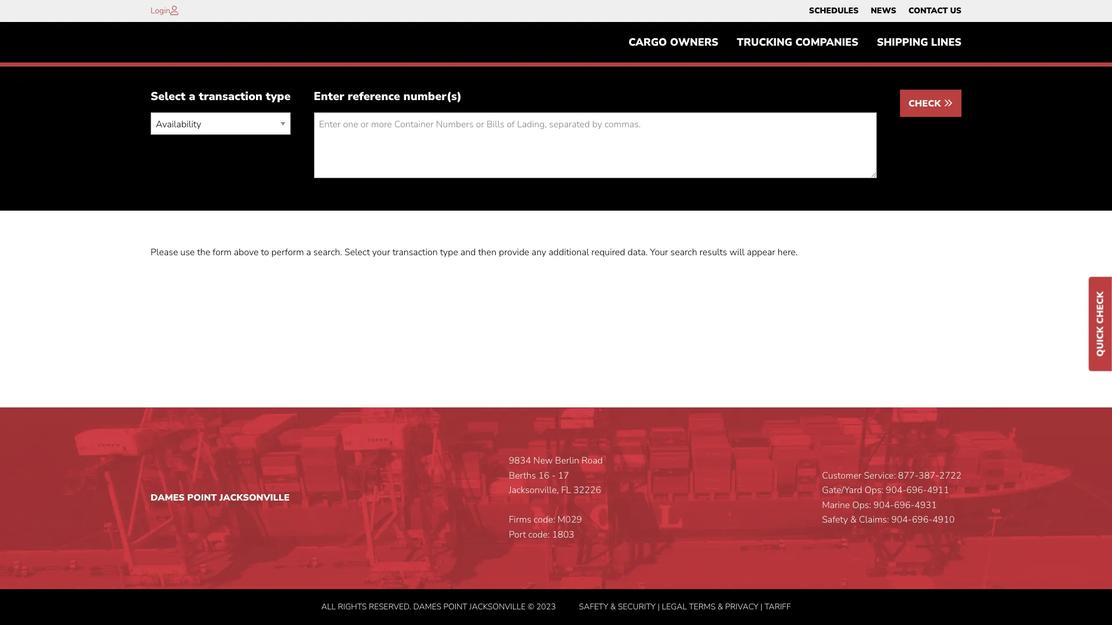 Task type: vqa. For each thing, say whether or not it's contained in the screenshot.
the Check within quick check link
no



Task type: locate. For each thing, give the bounding box(es) containing it.
0 horizontal spatial check
[[909, 98, 944, 110]]

1 horizontal spatial a
[[306, 246, 311, 259]]

0 horizontal spatial point
[[187, 492, 217, 505]]

cargo
[[629, 35, 667, 49]]

use
[[180, 246, 195, 259]]

& left the claims:
[[850, 514, 857, 527]]

0 vertical spatial menu bar
[[803, 3, 968, 19]]

| left tariff link
[[760, 602, 763, 613]]

0 horizontal spatial |
[[658, 602, 660, 613]]

0 horizontal spatial dames
[[151, 492, 185, 505]]

provide
[[499, 246, 529, 259]]

safety down marine
[[822, 514, 848, 527]]

904- down 877-
[[886, 484, 906, 497]]

menu bar up shipping
[[803, 3, 968, 19]]

0 horizontal spatial transaction
[[199, 89, 262, 104]]

1 horizontal spatial transaction
[[392, 246, 438, 259]]

new
[[533, 455, 553, 467]]

904-
[[886, 484, 906, 497], [873, 499, 894, 512], [891, 514, 912, 527]]

trucking companies
[[737, 35, 858, 49]]

shipping lines link
[[868, 31, 971, 54]]

1 vertical spatial point
[[443, 602, 467, 613]]

0 vertical spatial a
[[189, 89, 195, 104]]

17
[[558, 470, 569, 482]]

1 vertical spatial type
[[440, 246, 458, 259]]

a
[[189, 89, 195, 104], [306, 246, 311, 259]]

0 vertical spatial check
[[909, 98, 944, 110]]

safety
[[822, 514, 848, 527], [579, 602, 608, 613]]

ops: down service:
[[865, 484, 883, 497]]

safety left security
[[579, 602, 608, 613]]

dames
[[151, 492, 185, 505], [413, 602, 441, 613]]

0 vertical spatial select
[[151, 89, 186, 104]]

2 horizontal spatial &
[[850, 514, 857, 527]]

us
[[950, 5, 961, 16]]

|
[[658, 602, 660, 613], [760, 602, 763, 613]]

0 horizontal spatial safety
[[579, 602, 608, 613]]

0 horizontal spatial type
[[266, 89, 291, 104]]

0 vertical spatial 904-
[[886, 484, 906, 497]]

footer containing 9834 new berlin road
[[0, 408, 1112, 626]]

your
[[650, 246, 668, 259]]

4910
[[932, 514, 955, 527]]

contact
[[908, 5, 948, 16]]

0 horizontal spatial a
[[189, 89, 195, 104]]

877-
[[898, 470, 919, 482]]

quick check
[[1094, 292, 1107, 357]]

ops:
[[865, 484, 883, 497], [852, 499, 871, 512]]

1 horizontal spatial jacksonville
[[469, 602, 526, 613]]

search
[[670, 246, 697, 259]]

all
[[321, 602, 336, 613]]

select a transaction type
[[151, 89, 291, 104]]

firms
[[509, 514, 531, 527]]

904- right the claims:
[[891, 514, 912, 527]]

road
[[582, 455, 603, 467]]

select
[[151, 89, 186, 104], [344, 246, 370, 259]]

rights
[[338, 602, 367, 613]]

1803
[[552, 529, 574, 542]]

2023
[[536, 602, 556, 613]]

type left and on the left top
[[440, 246, 458, 259]]

menu bar containing cargo owners
[[619, 31, 971, 54]]

login link
[[151, 5, 170, 16]]

all rights reserved. dames point jacksonville © 2023
[[321, 602, 556, 613]]

1 vertical spatial select
[[344, 246, 370, 259]]

0 vertical spatial ops:
[[865, 484, 883, 497]]

firms code:  m029 port code:  1803
[[509, 514, 582, 542]]

& right 'terms'
[[718, 602, 723, 613]]

0 vertical spatial transaction
[[199, 89, 262, 104]]

companies
[[795, 35, 858, 49]]

1 horizontal spatial check
[[1094, 292, 1107, 324]]

0 vertical spatial type
[[266, 89, 291, 104]]

16
[[538, 470, 549, 482]]

check
[[909, 98, 944, 110], [1094, 292, 1107, 324]]

code:
[[534, 514, 555, 527], [528, 529, 550, 542]]

code: right port
[[528, 529, 550, 542]]

1 horizontal spatial dames
[[413, 602, 441, 613]]

1 vertical spatial ops:
[[852, 499, 871, 512]]

0 vertical spatial safety
[[822, 514, 848, 527]]

footer
[[0, 408, 1112, 626]]

reserved.
[[369, 602, 411, 613]]

and
[[460, 246, 476, 259]]

perform
[[271, 246, 304, 259]]

0 horizontal spatial &
[[610, 602, 616, 613]]

9834 new berlin road berths 16 - 17 jacksonville, fl 32226
[[509, 455, 603, 497]]

0 vertical spatial dames
[[151, 492, 185, 505]]

&
[[850, 514, 857, 527], [610, 602, 616, 613], [718, 602, 723, 613]]

1 vertical spatial a
[[306, 246, 311, 259]]

jacksonville
[[220, 492, 290, 505], [469, 602, 526, 613]]

enter reference number(s)
[[314, 89, 462, 104]]

1 horizontal spatial |
[[760, 602, 763, 613]]

menu bar containing schedules
[[803, 3, 968, 19]]

ops: up the claims:
[[852, 499, 871, 512]]

0 horizontal spatial jacksonville
[[220, 492, 290, 505]]

0 horizontal spatial select
[[151, 89, 186, 104]]

& inside customer service: 877-387-2722 gate/yard ops: 904-696-4911 marine ops: 904-696-4931 safety & claims: 904-696-4910
[[850, 514, 857, 527]]

privacy
[[725, 602, 758, 613]]

point
[[187, 492, 217, 505], [443, 602, 467, 613]]

1 vertical spatial safety
[[579, 602, 608, 613]]

to
[[261, 246, 269, 259]]

code: up the 1803
[[534, 514, 555, 527]]

1 horizontal spatial safety
[[822, 514, 848, 527]]

0 vertical spatial 696-
[[906, 484, 927, 497]]

menu bar down schedules link
[[619, 31, 971, 54]]

1 vertical spatial menu bar
[[619, 31, 971, 54]]

1 vertical spatial 696-
[[894, 499, 915, 512]]

user image
[[170, 6, 178, 15]]

type
[[266, 89, 291, 104], [440, 246, 458, 259]]

news
[[871, 5, 896, 16]]

form
[[213, 246, 232, 259]]

trucking companies link
[[728, 31, 868, 54]]

type left enter
[[266, 89, 291, 104]]

1 horizontal spatial type
[[440, 246, 458, 259]]

904- up the claims:
[[873, 499, 894, 512]]

transaction
[[199, 89, 262, 104], [392, 246, 438, 259]]

| left the legal
[[658, 602, 660, 613]]

menu bar
[[803, 3, 968, 19], [619, 31, 971, 54]]

& left security
[[610, 602, 616, 613]]

owners
[[670, 35, 718, 49]]

check inside button
[[909, 98, 944, 110]]

safety inside customer service: 877-387-2722 gate/yard ops: 904-696-4911 marine ops: 904-696-4931 safety & claims: 904-696-4910
[[822, 514, 848, 527]]



Task type: describe. For each thing, give the bounding box(es) containing it.
1 vertical spatial check
[[1094, 292, 1107, 324]]

trucking
[[737, 35, 792, 49]]

quick check link
[[1089, 277, 1112, 371]]

tariff
[[765, 602, 791, 613]]

1 horizontal spatial point
[[443, 602, 467, 613]]

please use the form above to perform a search. select your transaction type and then provide any additional required data. your search results will appear here.
[[151, 246, 798, 259]]

claims:
[[859, 514, 889, 527]]

m029
[[557, 514, 582, 527]]

check button
[[900, 90, 961, 117]]

-
[[552, 470, 556, 482]]

©
[[528, 602, 534, 613]]

cargo owners link
[[619, 31, 728, 54]]

contact us link
[[908, 3, 961, 19]]

appear
[[747, 246, 775, 259]]

required
[[591, 246, 625, 259]]

2 vertical spatial 904-
[[891, 514, 912, 527]]

1 horizontal spatial &
[[718, 602, 723, 613]]

enter
[[314, 89, 344, 104]]

9834
[[509, 455, 531, 467]]

1 vertical spatial 904-
[[873, 499, 894, 512]]

contact us
[[908, 5, 961, 16]]

the
[[197, 246, 210, 259]]

marine
[[822, 499, 850, 512]]

customer
[[822, 470, 862, 482]]

your
[[372, 246, 390, 259]]

quick
[[1094, 327, 1107, 357]]

then
[[478, 246, 496, 259]]

0 vertical spatial code:
[[534, 514, 555, 527]]

results
[[699, 246, 727, 259]]

above
[[234, 246, 259, 259]]

schedules
[[809, 5, 859, 16]]

2 | from the left
[[760, 602, 763, 613]]

additional
[[549, 246, 589, 259]]

32226
[[573, 484, 601, 497]]

berlin
[[555, 455, 579, 467]]

news link
[[871, 3, 896, 19]]

lines
[[931, 35, 961, 49]]

1 vertical spatial jacksonville
[[469, 602, 526, 613]]

legal terms & privacy link
[[662, 602, 758, 613]]

gate/yard
[[822, 484, 862, 497]]

legal
[[662, 602, 687, 613]]

fl
[[561, 484, 571, 497]]

4911
[[927, 484, 949, 497]]

1 | from the left
[[658, 602, 660, 613]]

safety & security | legal terms & privacy | tariff
[[579, 602, 791, 613]]

service:
[[864, 470, 896, 482]]

shipping lines
[[877, 35, 961, 49]]

tariff link
[[765, 602, 791, 613]]

any
[[532, 246, 546, 259]]

will
[[729, 246, 745, 259]]

number(s)
[[403, 89, 462, 104]]

security
[[618, 602, 656, 613]]

please
[[151, 246, 178, 259]]

1 vertical spatial transaction
[[392, 246, 438, 259]]

1 vertical spatial code:
[[528, 529, 550, 542]]

shipping
[[877, 35, 928, 49]]

1 vertical spatial dames
[[413, 602, 441, 613]]

safety & security link
[[579, 602, 656, 613]]

port
[[509, 529, 526, 542]]

4931
[[915, 499, 937, 512]]

2 vertical spatial 696-
[[912, 514, 933, 527]]

0 vertical spatial point
[[187, 492, 217, 505]]

berths
[[509, 470, 536, 482]]

cargo owners
[[629, 35, 718, 49]]

data.
[[628, 246, 648, 259]]

search.
[[313, 246, 342, 259]]

here.
[[778, 246, 798, 259]]

reference
[[348, 89, 400, 104]]

1 horizontal spatial select
[[344, 246, 370, 259]]

angle double right image
[[944, 99, 953, 108]]

dames point jacksonville
[[151, 492, 290, 505]]

customer service: 877-387-2722 gate/yard ops: 904-696-4911 marine ops: 904-696-4931 safety & claims: 904-696-4910
[[822, 470, 961, 527]]

schedules link
[[809, 3, 859, 19]]

0 vertical spatial jacksonville
[[220, 492, 290, 505]]

terms
[[689, 602, 716, 613]]

Enter reference number(s) text field
[[314, 113, 877, 179]]

2722
[[939, 470, 961, 482]]

387-
[[919, 470, 939, 482]]

login
[[151, 5, 170, 16]]

jacksonville,
[[509, 484, 559, 497]]



